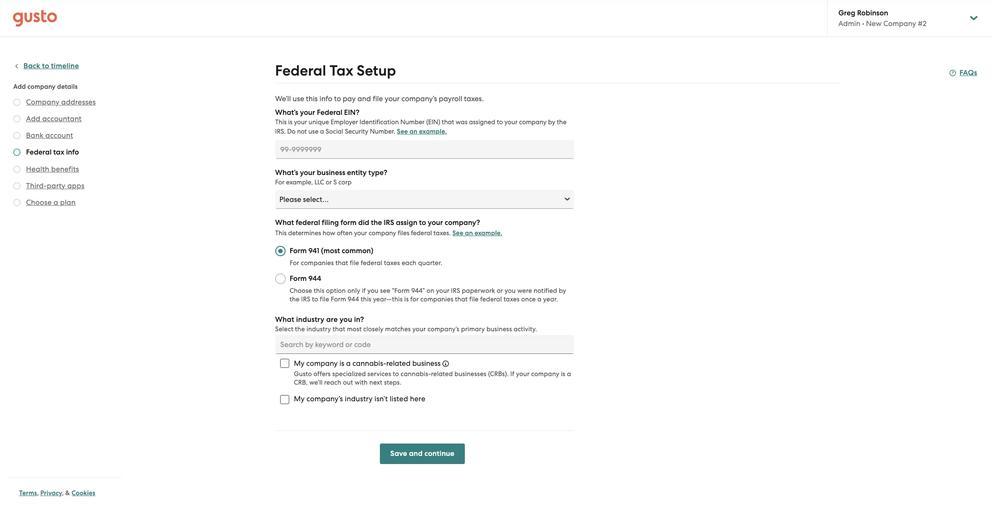 Task type: describe. For each thing, give the bounding box(es) containing it.
944"
[[411, 287, 425, 295]]

file up identification
[[373, 94, 383, 103]]

or inside what's your business entity type? for example, llc or s corp
[[326, 178, 332, 186]]

you inside the what industry are you in? select the industry that most closely matches your company's primary business activity.
[[340, 315, 352, 324]]

robinson
[[857, 9, 888, 18]]

your inside form 944 choose this option only if you see "form 944" on your irs paperwork or you were notified by the irs to file form 944 this year—this is for companies that file federal taxes once a year.
[[436, 287, 449, 295]]

cookies button
[[72, 488, 95, 498]]

1 vertical spatial federal
[[317, 108, 342, 117]]

1 vertical spatial industry
[[307, 325, 331, 333]]

add for add accountant
[[26, 114, 40, 123]]

this is your unique employer identification number (ein) that was assigned to your company by the irs. do not use a social security number.
[[275, 118, 567, 135]]

activity.
[[514, 325, 537, 333]]

is inside gusto offers specialized services to cannabis-related businesses (crbs). if your company is a crb, we'll reach out with next steps.
[[561, 370, 565, 378]]

form 944 choose this option only if you see "form 944" on your irs paperwork or you were notified by the irs to file form 944 this year—this is for companies that file federal taxes once a year.
[[290, 274, 566, 303]]

we'll
[[309, 379, 323, 386]]

company inside this is your unique employer identification number (ein) that was assigned to your company by the irs. do not use a social security number.
[[519, 118, 547, 126]]

tax
[[53, 148, 64, 157]]

closely
[[363, 325, 384, 333]]

third-party apps
[[26, 181, 84, 190]]

check image for choose
[[13, 199, 20, 206]]

to inside gusto offers specialized services to cannabis-related businesses (crbs). if your company is a crb, we'll reach out with next steps.
[[393, 370, 399, 378]]

social
[[326, 128, 343, 135]]

third-
[[26, 181, 47, 190]]

check image for health
[[13, 166, 20, 173]]

to inside button
[[42, 61, 49, 70]]

check image for company
[[13, 99, 20, 106]]

bank
[[26, 131, 44, 140]]

isn't
[[375, 395, 388, 403]]

third-party apps button
[[26, 181, 84, 191]]

federal tax setup
[[275, 62, 396, 79]]

what for what industry are you in?
[[275, 315, 294, 324]]

that inside the what industry are you in? select the industry that most closely matches your company's primary business activity.
[[333, 325, 345, 333]]

your down did
[[354, 229, 367, 237]]

the inside the what federal filing form did the irs assign to your company? this determines how often your company files federal taxes. see an example.
[[371, 218, 382, 227]]

company inside the what federal filing form did the irs assign to your company? this determines how often your company files federal taxes. see an example.
[[369, 229, 396, 237]]

company addresses button
[[26, 97, 96, 107]]

often
[[337, 229, 353, 237]]

a inside gusto offers specialized services to cannabis-related businesses (crbs). if your company is a crb, we'll reach out with next steps.
[[567, 370, 571, 378]]

choose inside choose a plan button
[[26, 198, 52, 207]]

is inside this is your unique employer identification number (ein) that was assigned to your company by the irs. do not use a social security number.
[[288, 118, 292, 126]]

gusto
[[294, 370, 312, 378]]

for inside form 941 (most common) for companies that file federal taxes each quarter.
[[290, 259, 299, 267]]

federal for federal tax setup
[[275, 62, 326, 79]]

common)
[[342, 246, 373, 255]]

gusto offers specialized services to cannabis-related businesses (crbs). if your company is a crb, we'll reach out with next steps.
[[294, 370, 571, 386]]

add for add company details
[[13, 83, 26, 91]]

what industry are you in? select the industry that most closely matches your company's primary business activity.
[[275, 315, 537, 333]]

choose a plan button
[[26, 197, 76, 207]]

0 horizontal spatial 944
[[309, 274, 321, 283]]

if
[[510, 370, 515, 378]]

3 check image from the top
[[13, 149, 20, 156]]

terms
[[19, 489, 37, 497]]

1 horizontal spatial you
[[368, 287, 379, 295]]

out
[[343, 379, 353, 386]]

taxes. inside the what federal filing form did the irs assign to your company? this determines how often your company files federal taxes. see an example.
[[434, 229, 451, 237]]

bank account
[[26, 131, 73, 140]]

we'll
[[275, 94, 291, 103]]

1 , from the left
[[37, 489, 39, 497]]

cannabis- inside gusto offers specialized services to cannabis-related businesses (crbs). if your company is a crb, we'll reach out with next steps.
[[401, 370, 431, 378]]

&
[[65, 489, 70, 497]]

in?
[[354, 315, 364, 324]]

form for form 944
[[290, 274, 307, 283]]

only
[[347, 287, 360, 295]]

corp
[[338, 178, 352, 186]]

what's your federal ein?
[[275, 108, 360, 117]]

that inside form 944 choose this option only if you see "form 944" on your irs paperwork or you were notified by the irs to file form 944 this year—this is for companies that file federal taxes once a year.
[[455, 295, 468, 303]]

specialized
[[332, 370, 366, 378]]

what federal filing form did the irs assign to your company? this determines how often your company files federal taxes. see an example.
[[275, 218, 502, 237]]

your up identification
[[385, 94, 400, 103]]

year—this
[[373, 295, 403, 303]]

What industry are you in? field
[[275, 335, 574, 354]]

setup
[[357, 62, 396, 79]]

were
[[517, 287, 532, 295]]

filing
[[322, 218, 339, 227]]

taxes inside form 941 (most common) for companies that file federal taxes each quarter.
[[384, 259, 400, 267]]

federal right files
[[411, 229, 432, 237]]

company inside gusto offers specialized services to cannabis-related businesses (crbs). if your company is a crb, we'll reach out with next steps.
[[531, 370, 559, 378]]

unique
[[309, 118, 329, 126]]

file down "paperwork"
[[469, 295, 479, 303]]

941
[[309, 246, 319, 255]]

company inside button
[[26, 98, 59, 106]]

back
[[23, 61, 40, 70]]

0 vertical spatial company's
[[402, 94, 437, 103]]

accountant
[[42, 114, 82, 123]]

for
[[410, 295, 419, 303]]

we'll use this info to pay and file your company's payroll taxes.
[[275, 94, 484, 103]]

assign
[[396, 218, 417, 227]]

number
[[400, 118, 425, 126]]

federal for federal tax info
[[26, 148, 52, 157]]

not
[[297, 128, 307, 135]]

identification
[[360, 118, 399, 126]]

and inside save and continue button
[[409, 449, 423, 458]]

check image for bank
[[13, 132, 20, 139]]

privacy
[[40, 489, 62, 497]]

greg
[[839, 9, 856, 18]]

llc
[[315, 178, 324, 186]]

your right assigned
[[505, 118, 518, 126]]

check image for add
[[13, 115, 20, 123]]

with
[[355, 379, 368, 386]]

2 , from the left
[[62, 489, 64, 497]]

how
[[323, 229, 335, 237]]

terms link
[[19, 489, 37, 497]]

see an example. button for what federal filing form did the irs assign to your company?
[[452, 228, 502, 238]]

federal inside form 941 (most common) for companies that file federal taxes each quarter.
[[361, 259, 382, 267]]

0 horizontal spatial cannabis-
[[353, 359, 386, 368]]

0 vertical spatial and
[[358, 94, 371, 103]]

add accountant
[[26, 114, 82, 123]]

company inside "greg robinson admin • new company #2"
[[884, 19, 916, 28]]

company addresses
[[26, 98, 96, 106]]

next
[[369, 379, 382, 386]]

assigned
[[469, 118, 495, 126]]

an inside popup button
[[410, 128, 418, 135]]

What's your Federal EIN? text field
[[275, 140, 574, 159]]

cookies
[[72, 489, 95, 497]]

year.
[[543, 295, 558, 303]]

use inside this is your unique employer identification number (ein) that was assigned to your company by the irs. do not use a social security number.
[[308, 128, 319, 135]]

0 vertical spatial this
[[306, 94, 318, 103]]

home image
[[13, 10, 57, 27]]

security
[[345, 128, 368, 135]]

did
[[358, 218, 369, 227]]

bank account button
[[26, 130, 73, 140]]

0 horizontal spatial example.
[[419, 128, 447, 135]]

businesses
[[455, 370, 487, 378]]

form for form 941 (most common)
[[290, 246, 307, 255]]

primary
[[461, 325, 485, 333]]

example,
[[286, 178, 313, 186]]

offers
[[314, 370, 331, 378]]

new
[[866, 19, 882, 28]]

"form
[[392, 287, 410, 295]]



Task type: locate. For each thing, give the bounding box(es) containing it.
your
[[385, 94, 400, 103], [300, 108, 315, 117], [294, 118, 307, 126], [505, 118, 518, 126], [300, 168, 315, 177], [428, 218, 443, 227], [354, 229, 367, 237], [436, 287, 449, 295], [413, 325, 426, 333], [516, 370, 530, 378]]

for
[[275, 178, 284, 186], [290, 259, 299, 267]]

0 vertical spatial what's
[[275, 108, 298, 117]]

irs inside the what federal filing form did the irs assign to your company? this determines how often your company files federal taxes. see an example.
[[384, 218, 394, 227]]

my for my company's industry isn't listed here
[[294, 395, 305, 403]]

what's for what's your business entity type? for example, llc or s corp
[[275, 168, 298, 177]]

taxes
[[384, 259, 400, 267], [504, 295, 520, 303]]

federal tax info
[[26, 148, 79, 157]]

your up example,
[[300, 168, 315, 177]]

2 vertical spatial federal
[[26, 148, 52, 157]]

this left determines
[[275, 229, 287, 237]]

1 horizontal spatial or
[[497, 287, 503, 295]]

2 check image from the top
[[13, 115, 20, 123]]

1 horizontal spatial irs
[[384, 218, 394, 227]]

companies inside form 941 (most common) for companies that file federal taxes each quarter.
[[301, 259, 334, 267]]

business inside the what industry are you in? select the industry that most closely matches your company's primary business activity.
[[487, 325, 512, 333]]

admin
[[839, 19, 861, 28]]

and right pay
[[358, 94, 371, 103]]

industry
[[296, 315, 324, 324], [307, 325, 331, 333], [345, 395, 373, 403]]

on
[[427, 287, 434, 295]]

add
[[13, 83, 26, 91], [26, 114, 40, 123]]

employer
[[331, 118, 358, 126]]

taxes down were
[[504, 295, 520, 303]]

what's inside what's your business entity type? for example, llc or s corp
[[275, 168, 298, 177]]

use down unique
[[308, 128, 319, 135]]

check image left the add accountant button
[[13, 115, 20, 123]]

industry left the are
[[296, 315, 324, 324]]

use right the we'll
[[293, 94, 304, 103]]

do
[[287, 128, 296, 135]]

1 vertical spatial an
[[465, 229, 473, 237]]

that down "paperwork"
[[455, 295, 468, 303]]

0 vertical spatial form
[[290, 246, 307, 255]]

1 check image from the top
[[13, 99, 20, 106]]

0 horizontal spatial and
[[358, 94, 371, 103]]

company's up "what industry are you in?" field
[[428, 325, 460, 333]]

taxes left each
[[384, 259, 400, 267]]

check image for third-
[[13, 182, 20, 190]]

company's inside the what industry are you in? select the industry that most closely matches your company's primary business activity.
[[428, 325, 460, 333]]

addresses
[[61, 98, 96, 106]]

None radio
[[275, 246, 285, 256], [275, 274, 285, 284], [275, 246, 285, 256], [275, 274, 285, 284]]

companies down 941
[[301, 259, 334, 267]]

1 vertical spatial form
[[290, 274, 307, 283]]

for inside what's your business entity type? for example, llc or s corp
[[275, 178, 284, 186]]

what up select
[[275, 315, 294, 324]]

0 horizontal spatial add
[[13, 83, 26, 91]]

company down add company details
[[26, 98, 59, 106]]

paperwork
[[462, 287, 495, 295]]

see an example. button for what's your federal ein?
[[397, 126, 447, 137]]

check image left bank
[[13, 132, 20, 139]]

example.
[[419, 128, 447, 135], [475, 229, 502, 237]]

federal down common)
[[361, 259, 382, 267]]

privacy link
[[40, 489, 62, 497]]

option
[[326, 287, 346, 295]]

2 what from the top
[[275, 315, 294, 324]]

1 vertical spatial example.
[[475, 229, 502, 237]]

choose inside form 944 choose this option only if you see "form 944" on your irs paperwork or you were notified by the irs to file form 944 this year—this is for companies that file federal taxes once a year.
[[290, 287, 312, 295]]

type?
[[368, 168, 387, 177]]

check image
[[13, 99, 20, 106], [13, 115, 20, 123], [13, 149, 20, 156], [13, 166, 20, 173], [13, 199, 20, 206]]

choose left option
[[290, 287, 312, 295]]

My company's industry isn't listed here checkbox
[[275, 390, 294, 409]]

payroll
[[439, 94, 462, 103]]

by
[[548, 118, 555, 126], [559, 287, 566, 295]]

use
[[293, 94, 304, 103], [308, 128, 319, 135]]

determines
[[288, 229, 321, 237]]

0 vertical spatial taxes
[[384, 259, 400, 267]]

number.
[[370, 128, 395, 135]]

1 vertical spatial or
[[497, 287, 503, 295]]

that down (most
[[336, 259, 348, 267]]

choose down the third-
[[26, 198, 52, 207]]

that down the are
[[333, 325, 345, 333]]

what's for what's your federal ein?
[[275, 108, 298, 117]]

#2
[[918, 19, 927, 28]]

1 horizontal spatial info
[[320, 94, 332, 103]]

crb,
[[294, 379, 308, 386]]

0 horizontal spatial or
[[326, 178, 332, 186]]

a inside this is your unique employer identification number (ein) that was assigned to your company by the irs. do not use a social security number.
[[320, 128, 324, 135]]

terms , privacy , & cookies
[[19, 489, 95, 497]]

1 check image from the top
[[13, 132, 20, 139]]

check image left the third-
[[13, 182, 20, 190]]

back to timeline
[[23, 61, 79, 70]]

2 my from the top
[[294, 395, 305, 403]]

a inside button
[[54, 198, 58, 207]]

info right tax
[[66, 148, 79, 157]]

1 vertical spatial taxes.
[[434, 229, 451, 237]]

details
[[57, 83, 78, 91]]

company's up 'number'
[[402, 94, 437, 103]]

example. inside the what federal filing form did the irs assign to your company? this determines how often your company files federal taxes. see an example.
[[475, 229, 502, 237]]

related inside gusto offers specialized services to cannabis-related businesses (crbs). if your company is a crb, we'll reach out with next steps.
[[431, 370, 453, 378]]

an down 'number'
[[410, 128, 418, 135]]

by inside this is your unique employer identification number (ein) that was assigned to your company by the irs. do not use a social security number.
[[548, 118, 555, 126]]

2 vertical spatial company's
[[307, 395, 343, 403]]

federal up health
[[26, 148, 52, 157]]

ein?
[[344, 108, 360, 117]]

business inside what's your business entity type? for example, llc or s corp
[[317, 168, 345, 177]]

industry down the are
[[307, 325, 331, 333]]

0 vertical spatial cannabis-
[[353, 359, 386, 368]]

1 horizontal spatial add
[[26, 114, 40, 123]]

taxes. right the payroll
[[464, 94, 484, 103]]

services
[[368, 370, 391, 378]]

the inside this is your unique employer identification number (ein) that was assigned to your company by the irs. do not use a social security number.
[[557, 118, 567, 126]]

what inside the what industry are you in? select the industry that most closely matches your company's primary business activity.
[[275, 315, 294, 324]]

1 vertical spatial and
[[409, 449, 423, 458]]

you
[[368, 287, 379, 295], [505, 287, 516, 295], [340, 315, 352, 324]]

save and continue button
[[380, 444, 465, 464]]

944
[[309, 274, 321, 283], [348, 295, 359, 303]]

cannabis- up 'services' on the bottom left
[[353, 359, 386, 368]]

companies down on
[[420, 295, 453, 303]]

check image left choose a plan
[[13, 199, 20, 206]]

the
[[557, 118, 567, 126], [371, 218, 382, 227], [290, 295, 300, 303], [295, 325, 305, 333]]

this inside the what federal filing form did the irs assign to your company? this determines how often your company files federal taxes. see an example.
[[275, 229, 287, 237]]

apps
[[67, 181, 84, 190]]

2 check image from the top
[[13, 182, 20, 190]]

faqs button
[[950, 68, 977, 78]]

0 vertical spatial my
[[294, 359, 305, 368]]

you left were
[[505, 287, 516, 295]]

0 horizontal spatial company
[[26, 98, 59, 106]]

steps.
[[384, 379, 402, 386]]

1 vertical spatial info
[[66, 148, 79, 157]]

1 vertical spatial my
[[294, 395, 305, 403]]

for left example,
[[275, 178, 284, 186]]

see down 'number'
[[397, 128, 408, 135]]

add company details
[[13, 83, 78, 91]]

add inside button
[[26, 114, 40, 123]]

federal inside form 944 choose this option only if you see "form 944" on your irs paperwork or you were notified by the irs to file form 944 this year—this is for companies that file federal taxes once a year.
[[480, 295, 502, 303]]

see an example. button
[[397, 126, 447, 137], [452, 228, 502, 238]]

select
[[275, 325, 293, 333]]

0 horizontal spatial use
[[293, 94, 304, 103]]

company
[[27, 83, 56, 91], [519, 118, 547, 126], [369, 229, 396, 237], [306, 359, 338, 368], [531, 370, 559, 378]]

see an example. button down company?
[[452, 228, 502, 238]]

plan
[[60, 198, 76, 207]]

1 vertical spatial add
[[26, 114, 40, 123]]

business up gusto offers specialized services to cannabis-related businesses (crbs). if your company is a crb, we'll reach out with next steps.
[[412, 359, 441, 368]]

that inside form 941 (most common) for companies that file federal taxes each quarter.
[[336, 259, 348, 267]]

my company is a cannabis-related business
[[294, 359, 441, 368]]

0 vertical spatial federal
[[275, 62, 326, 79]]

your right on
[[436, 287, 449, 295]]

form
[[341, 218, 357, 227]]

0 horizontal spatial see
[[397, 128, 408, 135]]

0 horizontal spatial related
[[386, 359, 411, 368]]

0 horizontal spatial companies
[[301, 259, 334, 267]]

0 horizontal spatial you
[[340, 315, 352, 324]]

industry down with
[[345, 395, 373, 403]]

1 horizontal spatial taxes.
[[464, 94, 484, 103]]

0 vertical spatial companies
[[301, 259, 334, 267]]

to inside form 944 choose this option only if you see "form 944" on your irs paperwork or you were notified by the irs to file form 944 this year—this is for companies that file federal taxes once a year.
[[312, 295, 318, 303]]

that
[[442, 118, 454, 126], [336, 259, 348, 267], [455, 295, 468, 303], [333, 325, 345, 333]]

an inside the what federal filing form did the irs assign to your company? this determines how often your company files federal taxes. see an example.
[[465, 229, 473, 237]]

2 vertical spatial this
[[361, 295, 371, 303]]

what inside the what federal filing form did the irs assign to your company? this determines how often your company files federal taxes. see an example.
[[275, 218, 294, 227]]

file down common)
[[350, 259, 359, 267]]

you up most
[[340, 315, 352, 324]]

for down determines
[[290, 259, 299, 267]]

2 horizontal spatial you
[[505, 287, 516, 295]]

2 what's from the top
[[275, 168, 298, 177]]

federal up the we'll
[[275, 62, 326, 79]]

1 horizontal spatial see
[[452, 229, 464, 237]]

your up not
[[294, 118, 307, 126]]

timeline
[[51, 61, 79, 70]]

my up gusto
[[294, 359, 305, 368]]

0 horizontal spatial taxes
[[384, 259, 400, 267]]

0 vertical spatial or
[[326, 178, 332, 186]]

see down company?
[[452, 229, 464, 237]]

, left privacy
[[37, 489, 39, 497]]

business up s at the top
[[317, 168, 345, 177]]

taxes. down company?
[[434, 229, 451, 237]]

1 horizontal spatial by
[[559, 287, 566, 295]]

your right if at the bottom right of page
[[516, 370, 530, 378]]

0 horizontal spatial irs
[[301, 295, 310, 303]]

0 horizontal spatial see an example. button
[[397, 126, 447, 137]]

0 vertical spatial info
[[320, 94, 332, 103]]

0 horizontal spatial ,
[[37, 489, 39, 497]]

1 vertical spatial companies
[[420, 295, 453, 303]]

business left activity.
[[487, 325, 512, 333]]

1 vertical spatial company's
[[428, 325, 460, 333]]

save
[[390, 449, 407, 458]]

choose
[[26, 198, 52, 207], [290, 287, 312, 295]]

944 down only
[[348, 295, 359, 303]]

form
[[290, 246, 307, 255], [290, 274, 307, 283], [331, 295, 346, 303]]

taxes inside form 944 choose this option only if you see "form 944" on your irs paperwork or you were notified by the irs to file form 944 this year—this is for companies that file federal taxes once a year.
[[504, 295, 520, 303]]

tax
[[330, 62, 353, 79]]

2 this from the top
[[275, 229, 287, 237]]

your up unique
[[300, 108, 315, 117]]

0 vertical spatial business
[[317, 168, 345, 177]]

each
[[402, 259, 417, 267]]

check image left federal tax info at the left
[[13, 149, 20, 156]]

what's
[[275, 108, 298, 117], [275, 168, 298, 177]]

or inside form 944 choose this option only if you see "form 944" on your irs paperwork or you were notified by the irs to file form 944 this year—this is for companies that file federal taxes once a year.
[[497, 287, 503, 295]]

what for what federal filing form did the irs assign to your company?
[[275, 218, 294, 227]]

your inside gusto offers specialized services to cannabis-related businesses (crbs). if your company is a crb, we'll reach out with next steps.
[[516, 370, 530, 378]]

1 horizontal spatial and
[[409, 449, 423, 458]]

or left s at the top
[[326, 178, 332, 186]]

check image
[[13, 132, 20, 139], [13, 182, 20, 190]]

1 horizontal spatial business
[[412, 359, 441, 368]]

0 horizontal spatial taxes.
[[434, 229, 451, 237]]

2 vertical spatial business
[[412, 359, 441, 368]]

2 vertical spatial industry
[[345, 395, 373, 403]]

1 horizontal spatial use
[[308, 128, 319, 135]]

federal inside list
[[26, 148, 52, 157]]

1 horizontal spatial company
[[884, 19, 916, 28]]

1 my from the top
[[294, 359, 305, 368]]

1 vertical spatial this
[[314, 287, 324, 295]]

see inside the what federal filing form did the irs assign to your company? this determines how often your company files federal taxes. see an example.
[[452, 229, 464, 237]]

info up what's your federal ein?
[[320, 94, 332, 103]]

and right save
[[409, 449, 423, 458]]

your inside the what industry are you in? select the industry that most closely matches your company's primary business activity.
[[413, 325, 426, 333]]

this
[[275, 118, 287, 126], [275, 229, 287, 237]]

my
[[294, 359, 305, 368], [294, 395, 305, 403]]

or right "paperwork"
[[497, 287, 503, 295]]

1 vertical spatial irs
[[451, 287, 460, 295]]

benefits
[[51, 165, 79, 173]]

944 down 941
[[309, 274, 321, 283]]

0 vertical spatial industry
[[296, 315, 324, 324]]

1 vertical spatial see an example. button
[[452, 228, 502, 238]]

0 vertical spatial taxes.
[[464, 94, 484, 103]]

0 vertical spatial see
[[397, 128, 408, 135]]

federal up determines
[[296, 218, 320, 227]]

0 vertical spatial what
[[275, 218, 294, 227]]

by inside form 944 choose this option only if you see "form 944" on your irs paperwork or you were notified by the irs to file form 944 this year—this is for companies that file federal taxes once a year.
[[559, 287, 566, 295]]

0 vertical spatial by
[[548, 118, 555, 126]]

0 vertical spatial irs
[[384, 218, 394, 227]]

save and continue
[[390, 449, 455, 458]]

1 horizontal spatial for
[[290, 259, 299, 267]]

see an example. button down 'number'
[[397, 126, 447, 137]]

what's up example,
[[275, 168, 298, 177]]

company's down reach
[[307, 395, 343, 403]]

0 horizontal spatial for
[[275, 178, 284, 186]]

1 vertical spatial cannabis-
[[401, 370, 431, 378]]

1 what from the top
[[275, 218, 294, 227]]

your inside what's your business entity type? for example, llc or s corp
[[300, 168, 315, 177]]

this
[[306, 94, 318, 103], [314, 287, 324, 295], [361, 295, 371, 303]]

file inside form 941 (most common) for companies that file federal taxes each quarter.
[[350, 259, 359, 267]]

that inside this is your unique employer identification number (ein) that was assigned to your company by the irs. do not use a social security number.
[[442, 118, 454, 126]]

related left businesses
[[431, 370, 453, 378]]

add down the back
[[13, 83, 26, 91]]

1 horizontal spatial taxes
[[504, 295, 520, 303]]

most
[[347, 325, 362, 333]]

you right "if"
[[368, 287, 379, 295]]

0 vertical spatial company
[[884, 19, 916, 28]]

•
[[862, 19, 864, 28]]

what's down the we'll
[[275, 108, 298, 117]]

to inside the what federal filing form did the irs assign to your company? this determines how often your company files federal taxes. see an example.
[[419, 218, 426, 227]]

your up "what industry are you in?" field
[[413, 325, 426, 333]]

example. down (ein)
[[419, 128, 447, 135]]

, left the &
[[62, 489, 64, 497]]

2 vertical spatial irs
[[301, 295, 310, 303]]

federal tax info list
[[13, 97, 118, 209]]

1 vertical spatial company
[[26, 98, 59, 106]]

0 vertical spatial see an example. button
[[397, 126, 447, 137]]

federal down "paperwork"
[[480, 295, 502, 303]]

is inside form 944 choose this option only if you see "form 944" on your irs paperwork or you were notified by the irs to file form 944 this year—this is for companies that file federal taxes once a year.
[[404, 295, 409, 303]]

add up bank
[[26, 114, 40, 123]]

1 horizontal spatial ,
[[62, 489, 64, 497]]

and
[[358, 94, 371, 103], [409, 449, 423, 458]]

company left #2
[[884, 19, 916, 28]]

this up the irs. on the top of page
[[275, 118, 287, 126]]

example. down company?
[[475, 229, 502, 237]]

this up what's your federal ein?
[[306, 94, 318, 103]]

what's your business entity type? for example, llc or s corp
[[275, 168, 387, 186]]

1 vertical spatial this
[[275, 229, 287, 237]]

irs.
[[275, 128, 286, 135]]

what up determines
[[275, 218, 294, 227]]

cannabis- up steps.
[[401, 370, 431, 378]]

quarter.
[[418, 259, 442, 267]]

to inside this is your unique employer identification number (ein) that was assigned to your company by the irs. do not use a social security number.
[[497, 118, 503, 126]]

file down option
[[320, 295, 329, 303]]

see an example.
[[397, 128, 447, 135]]

party
[[47, 181, 65, 190]]

1 this from the top
[[275, 118, 287, 126]]

pay
[[343, 94, 356, 103]]

notified
[[534, 287, 557, 295]]

0 vertical spatial choose
[[26, 198, 52, 207]]

0 vertical spatial 944
[[309, 274, 321, 283]]

listed
[[390, 395, 408, 403]]

0 vertical spatial this
[[275, 118, 287, 126]]

a inside form 944 choose this option only if you see "form 944" on your irs paperwork or you were notified by the irs to file form 944 this year—this is for companies that file federal taxes once a year.
[[538, 295, 542, 303]]

to
[[42, 61, 49, 70], [334, 94, 341, 103], [497, 118, 503, 126], [419, 218, 426, 227], [312, 295, 318, 303], [393, 370, 399, 378]]

0 vertical spatial use
[[293, 94, 304, 103]]

1 horizontal spatial 944
[[348, 295, 359, 303]]

file
[[373, 94, 383, 103], [350, 259, 359, 267], [320, 295, 329, 303], [469, 295, 479, 303]]

this left option
[[314, 287, 324, 295]]

form 941 (most common) for companies that file federal taxes each quarter.
[[290, 246, 442, 267]]

that left was
[[442, 118, 454, 126]]

an down company?
[[465, 229, 473, 237]]

this down "if"
[[361, 295, 371, 303]]

1 vertical spatial related
[[431, 370, 453, 378]]

1 vertical spatial 944
[[348, 295, 359, 303]]

federal
[[275, 62, 326, 79], [317, 108, 342, 117], [26, 148, 52, 157]]

0 vertical spatial add
[[13, 83, 26, 91]]

(ein)
[[426, 118, 440, 126]]

(most
[[321, 246, 340, 255]]

info inside list
[[66, 148, 79, 157]]

related up steps.
[[386, 359, 411, 368]]

this inside this is your unique employer identification number (ein) that was assigned to your company by the irs. do not use a social security number.
[[275, 118, 287, 126]]

4 check image from the top
[[13, 166, 20, 173]]

matches
[[385, 325, 411, 333]]

1 vertical spatial use
[[308, 128, 319, 135]]

1 what's from the top
[[275, 108, 298, 117]]

1 vertical spatial taxes
[[504, 295, 520, 303]]

1 vertical spatial choose
[[290, 287, 312, 295]]

0 vertical spatial example.
[[419, 128, 447, 135]]

0 horizontal spatial by
[[548, 118, 555, 126]]

the inside the what industry are you in? select the industry that most closely matches your company's primary business activity.
[[295, 325, 305, 333]]

0 vertical spatial an
[[410, 128, 418, 135]]

1 horizontal spatial an
[[465, 229, 473, 237]]

check image left health
[[13, 166, 20, 173]]

1 horizontal spatial companies
[[420, 295, 453, 303]]

my for my company is a cannabis-related business
[[294, 359, 305, 368]]

federal up unique
[[317, 108, 342, 117]]

form inside form 941 (most common) for companies that file federal taxes each quarter.
[[290, 246, 307, 255]]

your left company?
[[428, 218, 443, 227]]

reach
[[324, 379, 341, 386]]

1 vertical spatial check image
[[13, 182, 20, 190]]

check image down add company details
[[13, 99, 20, 106]]

companies inside form 944 choose this option only if you see "form 944" on your irs paperwork or you were notified by the irs to file form 944 this year—this is for companies that file federal taxes once a year.
[[420, 295, 453, 303]]

2 vertical spatial form
[[331, 295, 346, 303]]

cannabis-
[[353, 359, 386, 368], [401, 370, 431, 378]]

the inside form 944 choose this option only if you see "form 944" on your irs paperwork or you were notified by the irs to file form 944 this year—this is for companies that file federal taxes once a year.
[[290, 295, 300, 303]]

my down crb,
[[294, 395, 305, 403]]

2 horizontal spatial business
[[487, 325, 512, 333]]

None checkbox
[[275, 354, 294, 373]]

5 check image from the top
[[13, 199, 20, 206]]

0 horizontal spatial business
[[317, 168, 345, 177]]



Task type: vqa. For each thing, say whether or not it's contained in the screenshot.
Time Tracking LINK
no



